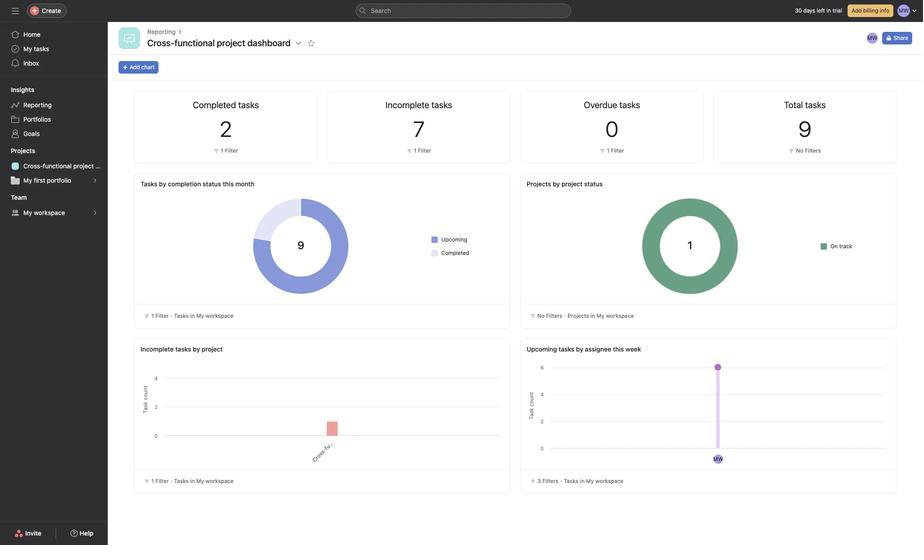 Task type: describe. For each thing, give the bounding box(es) containing it.
status
[[203, 180, 221, 188]]

billing
[[864, 7, 879, 14]]

incomplete tasks by project
[[141, 346, 223, 353]]

projects by project status
[[527, 180, 603, 188]]

0 vertical spatial reporting link
[[147, 27, 176, 37]]

filter for 0
[[611, 147, 625, 154]]

2
[[220, 116, 232, 142]]

30 days left in trial
[[796, 7, 843, 14]]

create button
[[27, 4, 67, 18]]

team button
[[0, 193, 27, 202]]

reporting inside the insights element
[[23, 101, 52, 109]]

1 vertical spatial mw
[[714, 456, 724, 463]]

portfolio
[[47, 177, 71, 184]]

tasks for tasks
[[174, 313, 189, 319]]

add chart
[[130, 64, 155, 71]]

projects button
[[0, 146, 35, 155]]

left
[[817, 7, 826, 14]]

total tasks
[[785, 100, 826, 110]]

completed tasks
[[193, 100, 259, 110]]

project dashboard
[[217, 38, 291, 48]]

team
[[11, 194, 27, 201]]

my tasks
[[23, 45, 49, 53]]

workspace for projects by project status
[[606, 313, 634, 319]]

cross-functional project plan link
[[5, 159, 108, 173]]

completion
[[168, 180, 201, 188]]

3
[[538, 478, 541, 485]]

by for tasks
[[159, 180, 166, 188]]

upcoming for upcoming
[[442, 236, 468, 243]]

filter for 2
[[225, 147, 238, 154]]

projects for projects in my workspace
[[568, 313, 589, 319]]

inbox link
[[5, 56, 102, 71]]

home link
[[5, 27, 102, 42]]

chart
[[141, 64, 155, 71]]

insights button
[[0, 85, 34, 94]]

by for projects
[[553, 180, 560, 188]]

filters for by
[[543, 478, 559, 485]]

days
[[804, 7, 816, 14]]

9 button
[[799, 116, 812, 142]]

1 vertical spatial no
[[538, 313, 545, 319]]

9
[[799, 116, 812, 142]]

3 filters
[[538, 478, 559, 485]]

share button
[[883, 32, 913, 44]]

add billing info button
[[848, 4, 894, 17]]

tasks for upcoming
[[564, 478, 579, 485]]

on track
[[831, 243, 853, 250]]

insights
[[11, 86, 34, 93]]

projects element
[[0, 143, 108, 190]]

upcoming for upcoming tasks by assignee this week
[[527, 346, 557, 353]]

tasks in my workspace for by
[[564, 478, 624, 485]]

cross- for cross-functional project dashboard
[[147, 38, 175, 48]]

my workspace link
[[5, 206, 102, 220]]

1 filter for 2
[[221, 147, 238, 154]]

see details, my workspace image
[[93, 210, 98, 216]]

tasks by completion status this month
[[141, 180, 255, 188]]

1 filter button for 2
[[211, 146, 241, 155]]

see details, my first portfolio image
[[93, 178, 98, 183]]

mw inside button
[[868, 35, 878, 41]]

track
[[840, 243, 853, 250]]

share
[[894, 35, 909, 41]]

overdue tasks
[[584, 100, 641, 110]]

in for upcoming tasks by assignee this week
[[580, 478, 585, 485]]

tasks for my
[[34, 45, 49, 53]]

help
[[80, 530, 93, 537]]

search
[[371, 7, 391, 14]]

projects for projects by project status
[[527, 180, 551, 188]]

my inside teams element
[[23, 209, 32, 217]]

mw button
[[867, 32, 879, 44]]

project status
[[562, 180, 603, 188]]

tasks in my workspace for completion
[[174, 313, 234, 319]]

this week
[[613, 346, 642, 353]]

show options image
[[295, 40, 303, 47]]

tasks for incomplete
[[174, 478, 189, 485]]

in for incomplete tasks by project
[[190, 478, 195, 485]]

info
[[881, 7, 890, 14]]

1 filter button for 0
[[598, 146, 627, 155]]

my workspace
[[23, 209, 65, 217]]



Task type: locate. For each thing, give the bounding box(es) containing it.
filters for project status
[[547, 313, 563, 319]]

cross-functional project plan
[[23, 162, 108, 170]]

0 horizontal spatial upcoming
[[442, 236, 468, 243]]

workspace
[[34, 209, 65, 217], [206, 313, 234, 319], [606, 313, 634, 319], [206, 478, 234, 485], [596, 478, 624, 485]]

filters
[[805, 147, 822, 154], [547, 313, 563, 319], [543, 478, 559, 485]]

projects up upcoming tasks by assignee this week
[[568, 313, 589, 319]]

0 vertical spatial no filters
[[797, 147, 822, 154]]

workspace for upcoming tasks by assignee this week
[[596, 478, 624, 485]]

2 horizontal spatial 1 filter button
[[598, 146, 627, 155]]

filters down 9 button
[[805, 147, 822, 154]]

reporting link right report "image"
[[147, 27, 176, 37]]

tasks for upcoming
[[559, 346, 575, 353]]

filter
[[225, 147, 238, 154], [418, 147, 431, 154], [611, 147, 625, 154], [155, 313, 169, 319], [155, 478, 169, 485]]

functional inside cross-functional project plan link
[[43, 162, 72, 170]]

my inside the global element
[[23, 45, 32, 53]]

1 filter button down 7 button
[[405, 146, 434, 155]]

this month
[[223, 180, 255, 188]]

tasks left assignee
[[559, 346, 575, 353]]

goals link
[[5, 127, 102, 141]]

add left billing
[[852, 7, 862, 14]]

portfolios link
[[5, 112, 102, 127]]

tasks for incomplete
[[175, 346, 191, 353]]

1 vertical spatial functional
[[43, 162, 72, 170]]

create
[[42, 7, 61, 14]]

projects for projects
[[11, 147, 35, 155]]

by project
[[193, 346, 223, 353]]

add for add chart
[[130, 64, 140, 71]]

1 vertical spatial no filters
[[538, 313, 563, 319]]

1 vertical spatial reporting link
[[5, 98, 102, 112]]

invite
[[25, 530, 41, 537]]

insights element
[[0, 82, 108, 143]]

inbox
[[23, 59, 39, 67]]

2 horizontal spatial tasks
[[559, 346, 575, 353]]

0 vertical spatial projects
[[11, 147, 35, 155]]

portfolios
[[23, 115, 51, 123]]

cross- up chart
[[147, 38, 175, 48]]

2 1 filter button from the left
[[405, 146, 434, 155]]

by
[[159, 180, 166, 188], [553, 180, 560, 188], [577, 346, 584, 353]]

upcoming
[[442, 236, 468, 243], [527, 346, 557, 353]]

1 horizontal spatial no
[[797, 147, 804, 154]]

projects down goals at the left top
[[11, 147, 35, 155]]

0 horizontal spatial functional
[[43, 162, 72, 170]]

1 horizontal spatial tasks
[[175, 346, 191, 353]]

search list box
[[356, 4, 571, 18]]

functional for project
[[43, 162, 72, 170]]

1 for 7
[[414, 147, 417, 154]]

3 1 filter button from the left
[[598, 146, 627, 155]]

1 vertical spatial reporting
[[23, 101, 52, 109]]

1 horizontal spatial no filters
[[797, 147, 822, 154]]

add chart button
[[119, 61, 159, 74]]

cross- for cross-functional project plan
[[23, 162, 43, 170]]

0 vertical spatial reporting
[[147, 28, 176, 35]]

projects inside dropdown button
[[11, 147, 35, 155]]

1 filter button down 2 button
[[211, 146, 241, 155]]

1 horizontal spatial mw
[[868, 35, 878, 41]]

by left completion
[[159, 180, 166, 188]]

mw
[[868, 35, 878, 41], [714, 456, 724, 463]]

1 filter button for 7
[[405, 146, 434, 155]]

30
[[796, 7, 802, 14]]

1 filter button
[[211, 146, 241, 155], [405, 146, 434, 155], [598, 146, 627, 155]]

filters inside no filters button
[[805, 147, 822, 154]]

0 vertical spatial upcoming
[[442, 236, 468, 243]]

global element
[[0, 22, 108, 76]]

0 horizontal spatial add
[[130, 64, 140, 71]]

1
[[221, 147, 223, 154], [414, 147, 417, 154], [607, 147, 610, 154], [151, 313, 154, 319], [151, 478, 154, 485]]

my tasks link
[[5, 42, 102, 56]]

add
[[852, 7, 862, 14], [130, 64, 140, 71]]

0 vertical spatial no
[[797, 147, 804, 154]]

1 vertical spatial filters
[[547, 313, 563, 319]]

reporting up portfolios
[[23, 101, 52, 109]]

functional
[[175, 38, 215, 48], [43, 162, 72, 170]]

no inside button
[[797, 147, 804, 154]]

0 horizontal spatial reporting link
[[5, 98, 102, 112]]

0 horizontal spatial 1 filter button
[[211, 146, 241, 155]]

upcoming tasks by assignee this week
[[527, 346, 642, 353]]

incomplete
[[141, 346, 174, 353]]

my
[[23, 45, 32, 53], [23, 177, 32, 184], [23, 209, 32, 217], [196, 313, 204, 319], [597, 313, 605, 319], [196, 478, 204, 485], [587, 478, 594, 485]]

1 horizontal spatial upcoming
[[527, 346, 557, 353]]

0 vertical spatial cross-
[[147, 38, 175, 48]]

add to starred image
[[308, 40, 315, 47]]

1 vertical spatial add
[[130, 64, 140, 71]]

1 vertical spatial upcoming
[[527, 346, 557, 353]]

no filters
[[797, 147, 822, 154], [538, 313, 563, 319]]

cross- inside projects element
[[23, 162, 43, 170]]

0 vertical spatial mw
[[868, 35, 878, 41]]

1 for 0
[[607, 147, 610, 154]]

assignee
[[585, 346, 612, 353]]

tasks in my workspace for by project
[[174, 478, 234, 485]]

search button
[[356, 4, 571, 18]]

reporting link
[[147, 27, 176, 37], [5, 98, 102, 112]]

cross- up first
[[23, 162, 43, 170]]

0 vertical spatial add
[[852, 7, 862, 14]]

reporting right report "image"
[[147, 28, 176, 35]]

2 horizontal spatial by
[[577, 346, 584, 353]]

tasks
[[34, 45, 49, 53], [175, 346, 191, 353], [559, 346, 575, 353]]

7
[[413, 116, 425, 142]]

1 filter
[[221, 147, 238, 154], [414, 147, 431, 154], [607, 147, 625, 154], [151, 313, 169, 319], [151, 478, 169, 485]]

my first portfolio
[[23, 177, 71, 184]]

0
[[606, 116, 619, 142]]

teams element
[[0, 190, 108, 222]]

hide sidebar image
[[12, 7, 19, 14]]

projects left project status
[[527, 180, 551, 188]]

in
[[827, 7, 832, 14], [190, 313, 195, 319], [591, 313, 596, 319], [190, 478, 195, 485], [580, 478, 585, 485]]

goals
[[23, 130, 40, 137]]

7 button
[[413, 116, 425, 142]]

1 vertical spatial projects
[[527, 180, 551, 188]]

by left project status
[[553, 180, 560, 188]]

add left chart
[[130, 64, 140, 71]]

cross-
[[147, 38, 175, 48], [23, 162, 43, 170]]

0 horizontal spatial cross-
[[23, 162, 43, 170]]

1 horizontal spatial reporting
[[147, 28, 176, 35]]

1 horizontal spatial reporting link
[[147, 27, 176, 37]]

0 horizontal spatial mw
[[714, 456, 724, 463]]

in for projects by project status
[[591, 313, 596, 319]]

2 vertical spatial projects
[[568, 313, 589, 319]]

no filters inside no filters button
[[797, 147, 822, 154]]

2 vertical spatial filters
[[543, 478, 559, 485]]

projects
[[11, 147, 35, 155], [527, 180, 551, 188], [568, 313, 589, 319]]

filter for 7
[[418, 147, 431, 154]]

0 vertical spatial functional
[[175, 38, 215, 48]]

0 horizontal spatial no filters
[[538, 313, 563, 319]]

2 button
[[220, 116, 232, 142]]

1 filter for 7
[[414, 147, 431, 154]]

incomplete tasks
[[386, 100, 453, 110]]

plan
[[95, 162, 108, 170]]

1 horizontal spatial add
[[852, 7, 862, 14]]

on
[[831, 243, 838, 250]]

completed
[[442, 250, 469, 256]]

reporting link up portfolios
[[5, 98, 102, 112]]

my inside projects element
[[23, 177, 32, 184]]

0 horizontal spatial reporting
[[23, 101, 52, 109]]

add for add billing info
[[852, 7, 862, 14]]

0 horizontal spatial projects
[[11, 147, 35, 155]]

first
[[34, 177, 45, 184]]

add billing info
[[852, 7, 890, 14]]

1 filter for 0
[[607, 147, 625, 154]]

tasks down the home
[[34, 45, 49, 53]]

0 horizontal spatial no
[[538, 313, 545, 319]]

my first portfolio link
[[5, 173, 102, 188]]

workspace for incomplete tasks by project
[[206, 478, 234, 485]]

no filters button
[[787, 146, 824, 155]]

home
[[23, 31, 41, 38]]

tasks in my workspace
[[174, 313, 234, 319], [174, 478, 234, 485], [564, 478, 624, 485]]

report image
[[124, 33, 135, 44]]

1 horizontal spatial projects
[[527, 180, 551, 188]]

2 horizontal spatial projects
[[568, 313, 589, 319]]

0 vertical spatial filters
[[805, 147, 822, 154]]

invite button
[[9, 526, 47, 542]]

in for tasks by completion status this month
[[190, 313, 195, 319]]

1 horizontal spatial cross-
[[147, 38, 175, 48]]

reporting link inside the insights element
[[5, 98, 102, 112]]

0 horizontal spatial tasks
[[34, 45, 49, 53]]

1 1 filter button from the left
[[211, 146, 241, 155]]

workspace inside my workspace link
[[34, 209, 65, 217]]

trial
[[833, 7, 843, 14]]

1 for 2
[[221, 147, 223, 154]]

project
[[73, 162, 94, 170]]

1 horizontal spatial functional
[[175, 38, 215, 48]]

filters right 3
[[543, 478, 559, 485]]

by left assignee
[[577, 346, 584, 353]]

help button
[[65, 526, 99, 542]]

tasks inside the global element
[[34, 45, 49, 53]]

reporting
[[147, 28, 176, 35], [23, 101, 52, 109]]

1 vertical spatial cross-
[[23, 162, 43, 170]]

1 horizontal spatial by
[[553, 180, 560, 188]]

1 filter button down 0
[[598, 146, 627, 155]]

tasks left by project
[[175, 346, 191, 353]]

filters up upcoming tasks by assignee this week
[[547, 313, 563, 319]]

0 horizontal spatial by
[[159, 180, 166, 188]]

1 horizontal spatial 1 filter button
[[405, 146, 434, 155]]

no
[[797, 147, 804, 154], [538, 313, 545, 319]]

projects in my workspace
[[568, 313, 634, 319]]

cross-functional project dashboard
[[147, 38, 291, 48]]

functional for project dashboard
[[175, 38, 215, 48]]

workspace for tasks by completion status this month
[[206, 313, 234, 319]]

tasks
[[141, 180, 157, 188], [174, 313, 189, 319], [174, 478, 189, 485], [564, 478, 579, 485]]

0 button
[[606, 116, 619, 142]]



Task type: vqa. For each thing, say whether or not it's contained in the screenshot.
Filter corresponding to 2
yes



